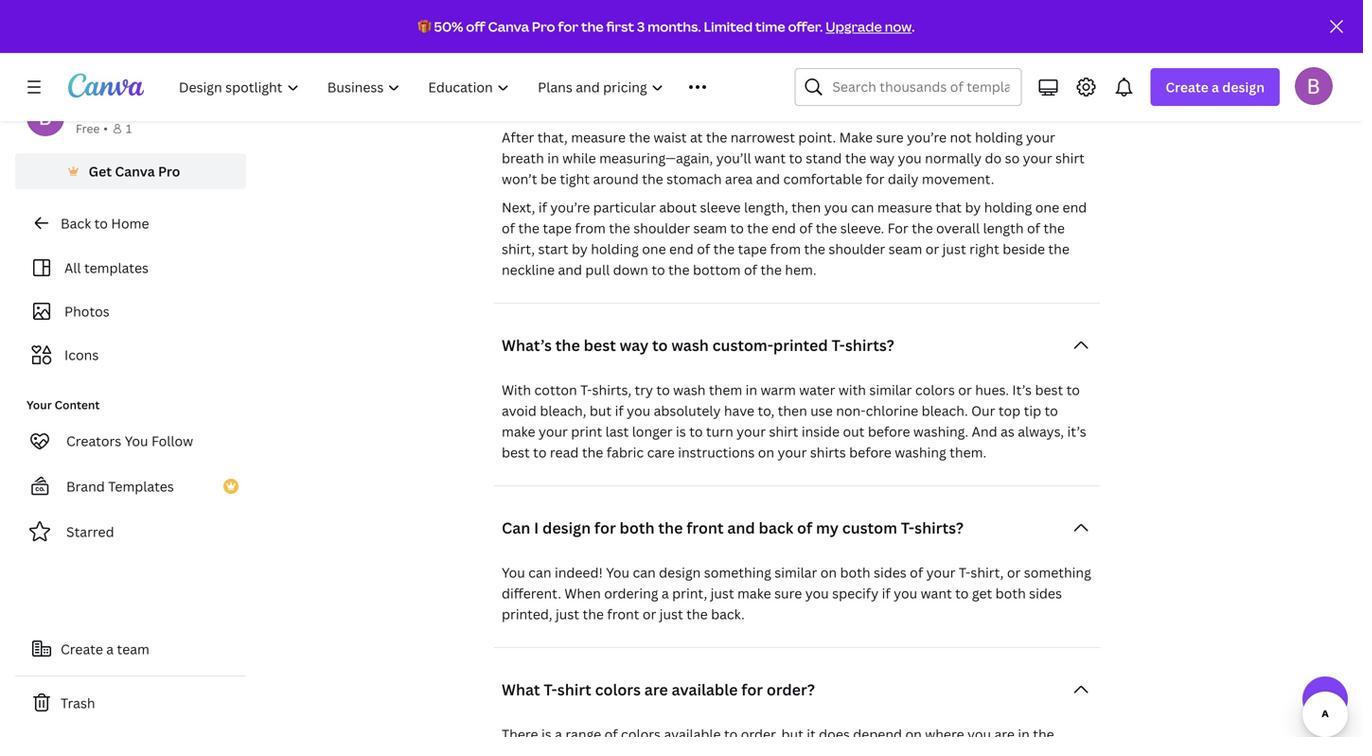 Task type: vqa. For each thing, say whether or not it's contained in the screenshot.
Your Content at the left
yes



Task type: describe. For each thing, give the bounding box(es) containing it.
indeed!
[[555, 564, 603, 582]]

fabric
[[607, 444, 644, 462]]

back.
[[711, 606, 745, 624]]

and
[[972, 423, 998, 441]]

broadest
[[502, 38, 559, 56]]

1 vertical spatial from
[[770, 240, 801, 258]]

all templates
[[64, 259, 149, 277]]

to down "allow"
[[595, 79, 608, 97]]

the up measuring—again,
[[629, 128, 651, 146]]

colors inside with cotton t-shirts, try to wash them in warm water with similar colors or hues. it's best to avoid bleach, but if you absolutely have to, then use non-chlorine bleach. our top tip to make your print last longer is to turn your shirt inside out before washing. and as always, it's best to read the fabric care instructions on your shirts before washing them.
[[916, 381, 955, 399]]

shirts? inside dropdown button
[[915, 518, 964, 538]]

measure inside after that, measure the waist at the narrowest point. make sure you're not holding your breath in while measuring—again, you'll want to stand the way you normally do so your shirt won't be tight around the stomach area and comfortable for daily movement.
[[571, 128, 626, 146]]

t- inside with cotton t-shirts, try to wash them in warm water with similar colors or hues. it's best to avoid bleach, but if you absolutely have to, then use non-chlorine bleach. our top tip to make your print last longer is to turn your shirt inside out before washing. and as always, it's best to read the fabric care instructions on your shirts before washing them.
[[581, 381, 592, 399]]

so inside after that, measure the waist at the narrowest point. make sure you're not holding your breath in while measuring—again, you'll want to stand the way you normally do so your shirt won't be tight around the stomach area and comfortable for daily movement.
[[1005, 149, 1020, 167]]

​​can i design for both the front and back of my custom t-shirts?
[[502, 518, 964, 538]]

daily
[[888, 170, 919, 188]]

brand
[[66, 478, 105, 496]]

1 horizontal spatial both
[[840, 564, 871, 582]]

to right the down
[[652, 261, 665, 279]]

0 vertical spatial canva
[[488, 18, 529, 36]]

tape up day.
[[942, 17, 971, 35]]

shoulders
[[780, 17, 844, 35]]

.
[[912, 18, 915, 36]]

1 vertical spatial shoulder
[[829, 240, 886, 258]]

the up the hem.
[[804, 240, 826, 258]]

added
[[970, 79, 1011, 97]]

chest,
[[797, 79, 836, 97]]

1 something from the left
[[704, 564, 772, 582]]

so inside next, measure your chest width. relax your shoulders then take your tape around the broadest part of your chest area. make sure the tape is not too tight, as you want to ensure the fit will allow you to move freely and comfortably throughout the day. for those who wear a bra, it's best to wear it while measuring your chest, so you can take that added layer into account.
[[839, 79, 854, 97]]

sure inside next, measure your chest width. relax your shoulders then take your tape around the broadest part of your chest area. make sure the tape is not too tight, as you want to ensure the fit will allow you to move freely and comfortably throughout the day. for those who wear a bra, it's best to wear it while measuring your chest, so you can take that added layer into account.
[[752, 38, 780, 56]]

to down the absolutely
[[690, 423, 703, 441]]

to right tip
[[1045, 402, 1058, 420]]

print,
[[672, 585, 707, 603]]

and inside next, if you're particular about sleeve length, then you can measure that by holding one end of the tape from the shoulder seam to the end of the sleeve. for the overall length of the shirt, start by holding one end of the tape from the shoulder seam or just right beside the neckline and pull down to the bottom of the hem.
[[558, 261, 582, 279]]

you're inside next, if you're particular about sleeve length, then you can measure that by holding one end of the tape from the shoulder seam to the end of the sleeve. for the overall length of the shirt, start by holding one end of the tape from the shoulder seam or just right beside the neckline and pull down to the bottom of the hem.
[[551, 198, 590, 216]]

design for a
[[1223, 78, 1265, 96]]

all templates link
[[27, 250, 235, 286]]

you can indeed! you can design something similar on both sides of your t-shirt, or something different. when ordering a print, just make sure you specify if you want to get both sides printed, just the front or just the back.
[[502, 564, 1092, 624]]

to right back
[[94, 214, 108, 232]]

is inside with cotton t-shirts, try to wash them in warm water with similar colors or hues. it's best to avoid bleach, but if you absolutely have to, then use non-chlorine bleach. our top tip to make your print last longer is to turn your shirt inside out before washing. and as always, it's best to read the fabric care instructions on your shirts before washing them.
[[676, 423, 686, 441]]

waist
[[654, 128, 687, 146]]

the right stand
[[845, 149, 867, 167]]

relax
[[711, 17, 745, 35]]

tape up bottom
[[738, 240, 767, 258]]

back
[[61, 214, 91, 232]]

make inside after that, measure the waist at the narrowest point. make sure you're not holding your breath in while measuring—again, you'll want to stand the way you normally do so your shirt won't be tight around the stomach area and comfortable for daily movement.
[[840, 128, 873, 146]]

can inside next, measure your chest width. relax your shoulders then take your tape around the broadest part of your chest area. make sure the tape is not too tight, as you want to ensure the fit will allow you to move freely and comfortably throughout the day. for those who wear a bra, it's best to wear it while measuring your chest, so you can take that added layer into account.
[[884, 79, 907, 97]]

0 horizontal spatial end
[[669, 240, 694, 258]]

to left 'read'
[[533, 444, 547, 462]]

start
[[538, 240, 569, 258]]

for up indeed!
[[595, 518, 616, 538]]

after that, measure the waist at the narrowest point. make sure you're not holding your breath in while measuring—again, you'll want to stand the way you normally do so your shirt won't be tight around the stomach area and comfortable for daily movement.
[[502, 128, 1085, 188]]

in inside with cotton t-shirts, try to wash them in warm water with similar colors or hues. it's best to avoid bleach, but if you absolutely have to, then use non-chlorine bleach. our top tip to make your print last longer is to turn your shirt inside out before washing. and as always, it's best to read the fabric care instructions on your shirts before washing them.
[[746, 381, 758, 399]]

2 horizontal spatial end
[[1063, 198, 1087, 216]]

at
[[690, 128, 703, 146]]

our
[[972, 402, 996, 420]]

the inside with cotton t-shirts, try to wash them in warm water with similar colors or hues. it's best to avoid bleach, but if you absolutely have to, then use non-chlorine bleach. our top tip to make your print last longer is to turn your shirt inside out before washing. and as always, it's best to read the fabric care instructions on your shirts before washing them.
[[582, 444, 603, 462]]

what t-shirt colors are available for order? button
[[494, 671, 1100, 709]]

and inside dropdown button
[[728, 518, 755, 538]]

allow
[[568, 58, 602, 76]]

it
[[646, 79, 655, 97]]

with
[[502, 381, 531, 399]]

50%
[[434, 18, 463, 36]]

front inside you can indeed! you can design something similar on both sides of your t-shirt, or something different. when ordering a print, just make sure you specify if you want to get both sides printed, just the front or just the back.
[[607, 606, 640, 624]]

best up tip
[[1035, 381, 1064, 399]]

i
[[534, 518, 539, 538]]

to right it's
[[1067, 381, 1080, 399]]

bob builder image
[[1295, 67, 1333, 105]]

around inside after that, measure the waist at the narrowest point. make sure you're not holding your breath in while measuring—again, you'll want to stand the way you normally do so your shirt won't be tight around the stomach area and comfortable for daily movement.
[[593, 170, 639, 188]]

for up the part
[[558, 18, 579, 36]]

them
[[709, 381, 743, 399]]

if inside with cotton t-shirts, try to wash them in warm water with similar colors or hues. it's best to avoid bleach, but if you absolutely have to, then use non-chlorine bleach. our top tip to make your print last longer is to turn your shirt inside out before washing. and as always, it's best to read the fabric care instructions on your shirts before washing them.
[[615, 402, 624, 420]]

it's inside with cotton t-shirts, try to wash them in warm water with similar colors or hues. it's best to avoid bleach, but if you absolutely have to, then use non-chlorine bleach. our top tip to make your print last longer is to turn your shirt inside out before washing. and as always, it's best to read the fabric care instructions on your shirts before washing them.
[[1068, 423, 1087, 441]]

as inside next, measure your chest width. relax your shoulders then take your tape around the broadest part of your chest area. make sure the tape is not too tight, as you want to ensure the fit will allow you to move freely and comfortably throughout the day. for those who wear a bra, it's best to wear it while measuring your chest, so you can take that added layer into account.
[[940, 38, 954, 56]]

measure inside next, if you're particular about sleeve length, then you can measure that by holding one end of the tape from the shoulder seam to the end of the sleeve. for the overall length of the shirt, start by holding one end of the tape from the shoulder seam or just right beside the neckline and pull down to the bottom of the hem.
[[878, 198, 932, 216]]

2 vertical spatial both
[[996, 585, 1026, 603]]

is inside next, measure your chest width. relax your shoulders then take your tape around the broadest part of your chest area. make sure the tape is not too tight, as you want to ensure the fit will allow you to move freely and comfortably throughout the day. for those who wear a bra, it's best to wear it while measuring your chest, so you can take that added layer into account.
[[839, 38, 850, 56]]

a inside dropdown button
[[1212, 78, 1220, 96]]

bleach.
[[922, 402, 968, 420]]

front inside ​​can i design for both the front and back of my custom t-shirts? dropdown button
[[687, 518, 724, 538]]

starred
[[66, 523, 114, 541]]

tape up start
[[543, 219, 572, 237]]

colors inside dropdown button
[[595, 680, 641, 700]]

read
[[550, 444, 579, 462]]

then inside next, if you're particular about sleeve length, then you can measure that by holding one end of the tape from the shoulder seam to the end of the sleeve. for the overall length of the shirt, start by holding one end of the tape from the shoulder seam or just right beside the neckline and pull down to the bottom of the hem.
[[792, 198, 821, 216]]

make inside next, measure your chest width. relax your shoulders then take your tape around the broadest part of your chest area. make sure the tape is not too tight, as you want to ensure the fit will allow you to move freely and comfortably throughout the day. for those who wear a bra, it's best to wear it while measuring your chest, so you can take that added layer into account.
[[715, 38, 749, 56]]

out
[[843, 423, 865, 441]]

shirts,
[[592, 381, 632, 399]]

who
[[1030, 58, 1057, 76]]

0 vertical spatial sides
[[874, 564, 907, 582]]

next, for next, if you're particular about sleeve length, then you can measure that by holding one end of the tape from the shoulder seam to the end of the sleeve. for the overall length of the shirt, start by holding one end of the tape from the shoulder seam or just right beside the neckline and pull down to the bottom of the hem.
[[502, 198, 535, 216]]

•
[[103, 121, 108, 136]]

normally
[[925, 149, 982, 167]]

sleeve.
[[841, 219, 885, 237]]

to down sleeve
[[731, 219, 744, 237]]

2 vertical spatial holding
[[591, 240, 639, 258]]

next, if you're particular about sleeve length, then you can measure that by holding one end of the tape from the shoulder seam to the end of the sleeve. for the overall length of the shirt, start by holding one end of the tape from the shoulder seam or just right beside the neckline and pull down to the bottom of the hem.
[[502, 198, 1087, 279]]

the left the hem.
[[761, 261, 782, 279]]

wash inside what's the best way to wash custom-printed t-shirts? dropdown button
[[672, 335, 709, 356]]

t- inside dropdown button
[[832, 335, 845, 356]]

not inside next, measure your chest width. relax your shoulders then take your tape around the broadest part of your chest area. make sure the tape is not too tight, as you want to ensure the fit will allow you to move freely and comfortably throughout the day. for those who wear a bra, it's best to wear it while measuring your chest, so you can take that added layer into account.
[[853, 38, 875, 56]]

you right specify
[[894, 585, 918, 603]]

get canva pro button
[[15, 153, 246, 189]]

length
[[983, 219, 1024, 237]]

be
[[541, 170, 557, 188]]

way inside after that, measure the waist at the narrowest point. make sure you're not holding your breath in while measuring—again, you'll want to stand the way you normally do so your shirt won't be tight around the stomach area and comfortable for daily movement.
[[870, 149, 895, 167]]

the left bottom
[[669, 261, 690, 279]]

to up it
[[632, 58, 646, 76]]

the right at
[[706, 128, 728, 146]]

the inside dropdown button
[[556, 335, 580, 356]]

pull
[[586, 261, 610, 279]]

tight
[[560, 170, 590, 188]]

best down avoid
[[502, 444, 530, 462]]

want inside you can indeed! you can design something similar on both sides of your t-shirt, or something different. when ordering a print, just make sure you specify if you want to get both sides printed, just the front or just the back.
[[921, 585, 952, 603]]

while inside after that, measure the waist at the narrowest point. make sure you're not holding your breath in while measuring—again, you'll want to stand the way you normally do so your shirt won't be tight around the stomach area and comfortable for daily movement.
[[563, 149, 596, 167]]

to inside after that, measure the waist at the narrowest point. make sure you're not holding your breath in while measuring—again, you'll want to stand the way you normally do so your shirt won't be tight around the stomach area and comfortable for daily movement.
[[789, 149, 803, 167]]

the right beside on the right top
[[1049, 240, 1070, 258]]

hues.
[[975, 381, 1009, 399]]

the up start
[[518, 219, 540, 237]]

measuring
[[695, 79, 761, 97]]

it's
[[1013, 381, 1032, 399]]

then inside with cotton t-shirts, try to wash them in warm water with similar colors or hues. it's best to avoid bleach, but if you absolutely have to, then use non-chlorine bleach. our top tip to make your print last longer is to turn your shirt inside out before washing. and as always, it's best to read the fabric care instructions on your shirts before washing them.
[[778, 402, 807, 420]]

the left sleeve.
[[816, 219, 837, 237]]

print
[[571, 423, 602, 441]]

absolutely
[[654, 402, 721, 420]]

home
[[111, 214, 149, 232]]

best inside next, measure your chest width. relax your shoulders then take your tape around the broadest part of your chest area. make sure the tape is not too tight, as you want to ensure the fit will allow you to move freely and comfortably throughout the day. for those who wear a bra, it's best to wear it while measuring your chest, so you can take that added layer into account.
[[563, 79, 591, 97]]

chlorine
[[866, 402, 919, 420]]

both inside dropdown button
[[620, 518, 655, 538]]

free
[[76, 121, 100, 136]]

shirts? inside dropdown button
[[845, 335, 895, 356]]

team
[[117, 641, 149, 659]]

to right try
[[657, 381, 670, 399]]

0 vertical spatial one
[[1036, 198, 1060, 216]]

and inside next, measure your chest width. relax your shoulders then take your tape around the broadest part of your chest area. make sure the tape is not too tight, as you want to ensure the fit will allow you to move freely and comfortably throughout the day. for those who wear a bra, it's best to wear it while measuring your chest, so you can take that added layer into account.
[[728, 58, 752, 76]]

just up back.
[[711, 585, 734, 603]]

longer
[[632, 423, 673, 441]]

you inside after that, measure the waist at the narrowest point. make sure you're not holding your breath in while measuring—again, you'll want to stand the way you normally do so your shirt won't be tight around the stomach area and comfortable for daily movement.
[[898, 149, 922, 167]]

or inside next, if you're particular about sleeve length, then you can measure that by holding one end of the tape from the shoulder seam to the end of the sleeve. for the overall length of the shirt, start by holding one end of the tape from the shoulder seam or just right beside the neckline and pull down to the bottom of the hem.
[[926, 240, 940, 258]]

while inside next, measure your chest width. relax your shoulders then take your tape around the broadest part of your chest area. make sure the tape is not too tight, as you want to ensure the fit will allow you to move freely and comfortably throughout the day. for those who wear a bra, it's best to wear it while measuring your chest, so you can take that added layer into account.
[[658, 79, 691, 97]]

washing
[[895, 444, 947, 462]]

the up ensure
[[1024, 17, 1045, 35]]

1 horizontal spatial pro
[[532, 18, 555, 36]]

make inside you can indeed! you can design something similar on both sides of your t-shirt, or something different. when ordering a print, just make sure you specify if you want to get both sides printed, just the front or just the back.
[[738, 585, 771, 603]]

the left overall
[[912, 219, 933, 237]]

will
[[543, 58, 565, 76]]

the up comfortably in the top right of the page
[[783, 38, 804, 56]]

of inside next, measure your chest width. relax your shoulders then take your tape around the broadest part of your chest area. make sure the tape is not too tight, as you want to ensure the fit will allow you to move freely and comfortably throughout the day. for those who wear a bra, it's best to wear it while measuring your chest, so you can take that added layer into account.
[[593, 38, 606, 56]]

months.
[[648, 18, 701, 36]]

turn
[[706, 423, 734, 441]]

get
[[89, 162, 112, 180]]

0 vertical spatial take
[[880, 17, 907, 35]]

on inside with cotton t-shirts, try to wash them in warm water with similar colors or hues. it's best to avoid bleach, but if you absolutely have to, then use non-chlorine bleach. our top tip to make your print last longer is to turn your shirt inside out before washing. and as always, it's best to read the fabric care instructions on your shirts before washing them.
[[758, 444, 775, 462]]

it's inside next, measure your chest width. relax your shoulders then take your tape around the broadest part of your chest area. make sure the tape is not too tight, as you want to ensure the fit will allow you to move freely and comfortably throughout the day. for those who wear a bra, it's best to wear it while measuring your chest, so you can take that added layer into account.
[[541, 79, 560, 97]]

printed
[[774, 335, 828, 356]]

length,
[[744, 198, 788, 216]]

your content
[[27, 397, 100, 413]]

offer.
[[788, 18, 823, 36]]

overall
[[937, 219, 980, 237]]

you down throughout
[[857, 79, 881, 97]]

comfortable
[[784, 170, 863, 188]]

all
[[64, 259, 81, 277]]

try
[[635, 381, 653, 399]]

always,
[[1018, 423, 1064, 441]]

the down tight,
[[913, 58, 935, 76]]

down
[[613, 261, 649, 279]]

can up ordering
[[633, 564, 656, 582]]

different.
[[502, 585, 561, 603]]

​​can
[[502, 518, 531, 538]]

the up the part
[[581, 18, 604, 36]]

washing.
[[914, 423, 969, 441]]

what's the best way to wash custom-printed t-shirts?
[[502, 335, 895, 356]]

order?
[[767, 680, 815, 700]]

beside
[[1003, 240, 1045, 258]]

1 vertical spatial seam
[[889, 240, 923, 258]]

time
[[756, 18, 786, 36]]

0 vertical spatial wear
[[1061, 58, 1091, 76]]

that,
[[538, 128, 568, 146]]

instructions
[[678, 444, 755, 462]]

your
[[27, 397, 52, 413]]

not inside after that, measure the waist at the narrowest point. make sure you're not holding your breath in while measuring—again, you'll want to stand the way you normally do so your shirt won't be tight around the stomach area and comfortable for daily movement.
[[950, 128, 972, 146]]

free •
[[76, 121, 108, 136]]

1 horizontal spatial you
[[502, 564, 525, 582]]

tape down 'shoulders' at right
[[807, 38, 836, 56]]

0 vertical spatial from
[[575, 219, 606, 237]]

1 vertical spatial sides
[[1029, 585, 1062, 603]]

you right "allow"
[[605, 58, 629, 76]]

can inside next, if you're particular about sleeve length, then you can measure that by holding one end of the tape from the shoulder seam to the end of the sleeve. for the overall length of the shirt, start by holding one end of the tape from the shoulder seam or just right beside the neckline and pull down to the bottom of the hem.
[[851, 198, 874, 216]]

the up bottom
[[714, 240, 735, 258]]

design inside you can indeed! you can design something similar on both sides of your t-shirt, or something different. when ordering a print, just make sure you specify if you want to get both sides printed, just the front or just the back.
[[659, 564, 701, 582]]

create a team button
[[15, 631, 246, 669]]

0 vertical spatial shoulder
[[634, 219, 690, 237]]

custom
[[843, 518, 898, 538]]

0 vertical spatial before
[[868, 423, 910, 441]]

of inside you can indeed! you can design something similar on both sides of your t-shirt, or something different. when ordering a print, just make sure you specify if you want to get both sides printed, just the front or just the back.
[[910, 564, 923, 582]]

1 vertical spatial one
[[642, 240, 666, 258]]

1 vertical spatial chest
[[642, 38, 677, 56]]

then inside next, measure your chest width. relax your shoulders then take your tape around the broadest part of your chest area. make sure the tape is not too tight, as you want to ensure the fit will allow you to move freely and comfortably throughout the day. for those who wear a bra, it's best to wear it while measuring your chest, so you can take that added layer into account.
[[847, 17, 876, 35]]

to up those on the right of the page
[[1019, 38, 1032, 56]]

the left fit
[[502, 58, 523, 76]]



Task type: locate. For each thing, give the bounding box(es) containing it.
wear up into
[[1061, 58, 1091, 76]]

the down length, on the right top of page
[[747, 219, 769, 237]]

to inside dropdown button
[[652, 335, 668, 356]]

shirt right what
[[558, 680, 592, 700]]

1 vertical spatial shirts?
[[915, 518, 964, 538]]

if inside next, if you're particular about sleeve length, then you can measure that by holding one end of the tape from the shoulder seam to the end of the sleeve. for the overall length of the shirt, start by holding one end of the tape from the shoulder seam or just right beside the neckline and pull down to the bottom of the hem.
[[539, 198, 547, 216]]

tight,
[[903, 38, 937, 56]]

0 horizontal spatial something
[[704, 564, 772, 582]]

if right but
[[615, 402, 624, 420]]

canva right get
[[115, 162, 155, 180]]

1 horizontal spatial it's
[[1068, 423, 1087, 441]]

to left stand
[[789, 149, 803, 167]]

you're up normally
[[907, 128, 947, 146]]

so right the chest,
[[839, 79, 854, 97]]

2 horizontal spatial shirt
[[1056, 149, 1085, 167]]

and left back
[[728, 518, 755, 538]]

1 vertical spatial design
[[543, 518, 591, 538]]

for inside next, measure your chest width. relax your shoulders then take your tape around the broadest part of your chest area. make sure the tape is not too tight, as you want to ensure the fit will allow you to move freely and comfortably throughout the day. for those who wear a bra, it's best to wear it while measuring your chest, so you can take that added layer into account.
[[967, 58, 988, 76]]

0 horizontal spatial so
[[839, 79, 854, 97]]

2 vertical spatial design
[[659, 564, 701, 582]]

are
[[645, 680, 668, 700]]

your
[[597, 17, 626, 35], [748, 17, 777, 35], [910, 17, 939, 35], [609, 38, 639, 56], [764, 79, 794, 97], [1026, 128, 1056, 146], [1023, 149, 1053, 167], [539, 423, 568, 441], [737, 423, 766, 441], [778, 444, 807, 462], [927, 564, 956, 582]]

0 horizontal spatial one
[[642, 240, 666, 258]]

create inside dropdown button
[[1166, 78, 1209, 96]]

too
[[878, 38, 900, 56]]

seam down the daily
[[889, 240, 923, 258]]

next, inside next, if you're particular about sleeve length, then you can measure that by holding one end of the tape from the shoulder seam to the end of the sleeve. for the overall length of the shirt, start by holding one end of the tape from the shoulder seam or just right beside the neckline and pull down to the bottom of the hem.
[[502, 198, 535, 216]]

the down print,
[[687, 606, 708, 624]]

next, measure your chest width. relax your shoulders then take your tape around the broadest part of your chest area. make sure the tape is not too tight, as you want to ensure the fit will allow you to move freely and comfortably throughout the day. for those who wear a bra, it's best to wear it while measuring your chest, so you can take that added layer into account.
[[502, 17, 1091, 118]]

the up print,
[[658, 518, 683, 538]]

0 horizontal spatial around
[[593, 170, 639, 188]]

shirt, inside next, if you're particular about sleeve length, then you can measure that by holding one end of the tape from the shoulder seam to the end of the sleeve. for the overall length of the shirt, start by holding one end of the tape from the shoulder seam or just right beside the neckline and pull down to the bottom of the hem.
[[502, 240, 535, 258]]

0 horizontal spatial by
[[572, 240, 588, 258]]

the down measuring—again,
[[642, 170, 663, 188]]

1 horizontal spatial similar
[[870, 381, 912, 399]]

care
[[647, 444, 675, 462]]

1 horizontal spatial make
[[840, 128, 873, 146]]

t- inside you can indeed! you can design something similar on both sides of your t-shirt, or something different. when ordering a print, just make sure you specify if you want to get both sides printed, just the front or just the back.
[[959, 564, 971, 582]]

shirt inside after that, measure the waist at the narrowest point. make sure you're not holding your breath in while measuring—again, you'll want to stand the way you normally do so your shirt won't be tight around the stomach area and comfortable for daily movement.
[[1056, 149, 1085, 167]]

templates
[[84, 259, 149, 277]]

avoid
[[502, 402, 537, 420]]

my
[[816, 518, 839, 538]]

create for create a team
[[61, 641, 103, 659]]

while up tight
[[563, 149, 596, 167]]

shoulder down about
[[634, 219, 690, 237]]

point.
[[799, 128, 836, 146]]

around
[[974, 17, 1020, 35], [593, 170, 639, 188]]

0 vertical spatial sure
[[752, 38, 780, 56]]

2 next, from the top
[[502, 198, 535, 216]]

0 vertical spatial similar
[[870, 381, 912, 399]]

you left follow
[[125, 432, 148, 450]]

wash left custom-
[[672, 335, 709, 356]]

1 horizontal spatial take
[[910, 79, 937, 97]]

0 vertical spatial wash
[[672, 335, 709, 356]]

1 vertical spatial similar
[[775, 564, 817, 582]]

1 vertical spatial front
[[607, 606, 640, 624]]

by right start
[[572, 240, 588, 258]]

stomach
[[667, 170, 722, 188]]

so right do
[[1005, 149, 1020, 167]]

sure down ​​can i design for both the front and back of my custom t-shirts? dropdown button
[[775, 585, 802, 603]]

right
[[970, 240, 1000, 258]]

and inside after that, measure the waist at the narrowest point. make sure you're not holding your breath in while measuring—again, you'll want to stand the way you normally do so your shirt won't be tight around the stomach area and comfortable for daily movement.
[[756, 170, 780, 188]]

0 horizontal spatial shirt
[[558, 680, 592, 700]]

0 horizontal spatial front
[[607, 606, 640, 624]]

1 horizontal spatial from
[[770, 240, 801, 258]]

take down tight,
[[910, 79, 937, 97]]

printed,
[[502, 606, 553, 624]]

1 vertical spatial if
[[615, 402, 624, 420]]

to inside you can indeed! you can design something similar on both sides of your t-shirt, or something different. when ordering a print, just make sure you specify if you want to get both sides printed, just the front or just the back.
[[956, 585, 969, 603]]

design for i
[[543, 518, 591, 538]]

in down that,
[[548, 149, 559, 167]]

the up beside on the right top
[[1044, 219, 1065, 237]]

0 vertical spatial chest
[[629, 17, 664, 35]]

shirt inside with cotton t-shirts, try to wash them in warm water with similar colors or hues. it's best to avoid bleach, but if you absolutely have to, then use non-chlorine bleach. our top tip to make your print last longer is to turn your shirt inside out before washing. and as always, it's best to read the fabric care instructions on your shirts before washing them.
[[769, 423, 799, 441]]

fit
[[526, 58, 540, 76]]

sides right get
[[1029, 585, 1062, 603]]

holding up the length
[[985, 198, 1032, 216]]

before down chlorine at the bottom
[[868, 423, 910, 441]]

holding up do
[[975, 128, 1023, 146]]

trash
[[61, 695, 95, 713]]

to up try
[[652, 335, 668, 356]]

2 horizontal spatial you
[[606, 564, 630, 582]]

0 horizontal spatial both
[[620, 518, 655, 538]]

1 horizontal spatial on
[[821, 564, 837, 582]]

narrowest
[[731, 128, 795, 146]]

0 horizontal spatial not
[[853, 38, 875, 56]]

bottom
[[693, 261, 741, 279]]

now
[[885, 18, 912, 36]]

or inside with cotton t-shirts, try to wash them in warm water with similar colors or hues. it's best to avoid bleach, but if you absolutely have to, then use non-chlorine bleach. our top tip to make your print last longer is to turn your shirt inside out before washing. and as always, it's best to read the fabric care instructions on your shirts before washing them.
[[959, 381, 972, 399]]

comfortably
[[755, 58, 834, 76]]

one
[[1036, 198, 1060, 216], [642, 240, 666, 258]]

what
[[502, 680, 540, 700]]

you up day.
[[957, 38, 981, 56]]

first
[[606, 18, 634, 36]]

1 vertical spatial want
[[755, 149, 786, 167]]

0 vertical spatial on
[[758, 444, 775, 462]]

then left now
[[847, 17, 876, 35]]

for inside after that, measure the waist at the narrowest point. make sure you're not holding your breath in while measuring—again, you'll want to stand the way you normally do so your shirt won't be tight around the stomach area and comfortable for daily movement.
[[866, 170, 885, 188]]

creators
[[66, 432, 121, 450]]

on up specify
[[821, 564, 837, 582]]

tape
[[942, 17, 971, 35], [807, 38, 836, 56], [543, 219, 572, 237], [738, 240, 767, 258]]

0 horizontal spatial seam
[[694, 219, 727, 237]]

shirts
[[810, 444, 846, 462]]

do
[[985, 149, 1002, 167]]

1
[[126, 121, 132, 136]]

on
[[758, 444, 775, 462], [821, 564, 837, 582]]

make down avoid
[[502, 423, 536, 441]]

while down move
[[658, 79, 691, 97]]

0 horizontal spatial is
[[676, 423, 686, 441]]

way up try
[[620, 335, 649, 356]]

1 horizontal spatial if
[[615, 402, 624, 420]]

1 horizontal spatial shirt
[[769, 423, 799, 441]]

0 horizontal spatial as
[[940, 38, 954, 56]]

pro up back to home link
[[158, 162, 180, 180]]

one up the down
[[642, 240, 666, 258]]

templates
[[108, 478, 174, 496]]

sure inside after that, measure the waist at the narrowest point. make sure you're not holding your breath in while measuring—again, you'll want to stand the way you normally do so your shirt won't be tight around the stomach area and comfortable for daily movement.
[[876, 128, 904, 146]]

one up beside on the right top
[[1036, 198, 1060, 216]]

1 vertical spatial take
[[910, 79, 937, 97]]

as down top
[[1001, 423, 1015, 441]]

1 vertical spatial next,
[[502, 198, 535, 216]]

that inside next, if you're particular about sleeve length, then you can measure that by holding one end of the tape from the shoulder seam to the end of the sleeve. for the overall length of the shirt, start by holding one end of the tape from the shoulder seam or just right beside the neckline and pull down to the bottom of the hem.
[[936, 198, 962, 216]]

freely
[[688, 58, 725, 76]]

1 vertical spatial end
[[772, 219, 796, 237]]

warm
[[761, 381, 796, 399]]

you inside with cotton t-shirts, try to wash them in warm water with similar colors or hues. it's best to avoid bleach, but if you absolutely have to, then use non-chlorine bleach. our top tip to make your print last longer is to turn your shirt inside out before washing. and as always, it's best to read the fabric care instructions on your shirts before washing them.
[[627, 402, 651, 420]]

next, for next, measure your chest width. relax your shoulders then take your tape around the broadest part of your chest area. make sure the tape is not too tight, as you want to ensure the fit will allow you to move freely and comfortably throughout the day. for those who wear a bra, it's best to wear it while measuring your chest, so you can take that added layer into account.
[[502, 17, 535, 35]]

so
[[839, 79, 854, 97], [1005, 149, 1020, 167]]

measure up the part
[[539, 17, 593, 35]]

holding for not
[[975, 128, 1023, 146]]

wash
[[672, 335, 709, 356], [673, 381, 706, 399]]

you're down tight
[[551, 198, 590, 216]]

similar inside you can indeed! you can design something similar on both sides of your t-shirt, or something different. when ordering a print, just make sure you specify if you want to get both sides printed, just the front or just the back.
[[775, 564, 817, 582]]

you up the daily
[[898, 149, 922, 167]]

1 horizontal spatial seam
[[889, 240, 923, 258]]

0 horizontal spatial you
[[125, 432, 148, 450]]

1 horizontal spatial canva
[[488, 18, 529, 36]]

1 horizontal spatial by
[[965, 198, 981, 216]]

2 horizontal spatial if
[[882, 585, 891, 603]]

wear left it
[[611, 79, 642, 97]]

bra,
[[512, 79, 538, 97]]

1 vertical spatial both
[[840, 564, 871, 582]]

but
[[590, 402, 612, 420]]

and up length, on the right top of page
[[756, 170, 780, 188]]

can down throughout
[[884, 79, 907, 97]]

if inside you can indeed! you can design something similar on both sides of your t-shirt, or something different. when ordering a print, just make sure you specify if you want to get both sides printed, just the front or just the back.
[[882, 585, 891, 603]]

1 vertical spatial before
[[850, 444, 892, 462]]

1 horizontal spatial for
[[967, 58, 988, 76]]

next, inside next, measure your chest width. relax your shoulders then take your tape around the broadest part of your chest area. make sure the tape is not too tight, as you want to ensure the fit will allow you to move freely and comfortably throughout the day. for those who wear a bra, it's best to wear it while measuring your chest, so you can take that added layer into account.
[[502, 17, 535, 35]]

around up particular
[[593, 170, 639, 188]]

1 horizontal spatial colors
[[916, 381, 955, 399]]

and
[[728, 58, 752, 76], [756, 170, 780, 188], [558, 261, 582, 279], [728, 518, 755, 538]]

1 vertical spatial sure
[[876, 128, 904, 146]]

is down the absolutely
[[676, 423, 686, 441]]

shirt, inside you can indeed! you can design something similar on both sides of your t-shirt, or something different. when ordering a print, just make sure you specify if you want to get both sides printed, just the front or just the back.
[[971, 564, 1004, 582]]

1 horizontal spatial make
[[738, 585, 771, 603]]

similar up chlorine at the bottom
[[870, 381, 912, 399]]

for left order?
[[742, 680, 763, 700]]

for up added on the top right of page
[[967, 58, 988, 76]]

similar inside with cotton t-shirts, try to wash them in warm water with similar colors or hues. it's best to avoid bleach, but if you absolutely have to, then use non-chlorine bleach. our top tip to make your print last longer is to turn your shirt inside out before washing. and as always, it's best to read the fabric care instructions on your shirts before washing them.
[[870, 381, 912, 399]]

a
[[1212, 78, 1220, 96], [502, 79, 509, 97], [662, 585, 669, 603], [106, 641, 114, 659]]

holding up the down
[[591, 240, 639, 258]]

from down particular
[[575, 219, 606, 237]]

account.
[[502, 100, 558, 118]]

water
[[799, 381, 836, 399]]

wash up the absolutely
[[673, 381, 706, 399]]

0 vertical spatial it's
[[541, 79, 560, 97]]

back to home link
[[15, 205, 246, 242]]

0 vertical spatial make
[[715, 38, 749, 56]]

can up sleeve.
[[851, 198, 874, 216]]

0 vertical spatial way
[[870, 149, 895, 167]]

throughout
[[838, 58, 910, 76]]

measure inside next, measure your chest width. relax your shoulders then take your tape around the broadest part of your chest area. make sure the tape is not too tight, as you want to ensure the fit will allow you to move freely and comfortably throughout the day. for those who wear a bra, it's best to wear it while measuring your chest, so you can take that added layer into account.
[[539, 17, 593, 35]]

front down ordering
[[607, 606, 640, 624]]

create inside button
[[61, 641, 103, 659]]

1 vertical spatial make
[[738, 585, 771, 603]]

holding for by
[[985, 198, 1032, 216]]

2 vertical spatial sure
[[775, 585, 802, 603]]

1 vertical spatial around
[[593, 170, 639, 188]]

1 vertical spatial wear
[[611, 79, 642, 97]]

for inside next, if you're particular about sleeve length, then you can measure that by holding one end of the tape from the shoulder seam to the end of the sleeve. for the overall length of the shirt, start by holding one end of the tape from the shoulder seam or just right beside the neckline and pull down to the bottom of the hem.
[[888, 219, 909, 237]]

0 vertical spatial shirts?
[[845, 335, 895, 356]]

best inside dropdown button
[[584, 335, 616, 356]]

shirt inside dropdown button
[[558, 680, 592, 700]]

1 vertical spatial way
[[620, 335, 649, 356]]

0 horizontal spatial shirt,
[[502, 240, 535, 258]]

seam
[[694, 219, 727, 237], [889, 240, 923, 258]]

both up specify
[[840, 564, 871, 582]]

upgrade now button
[[826, 18, 912, 36]]

1 horizontal spatial sides
[[1029, 585, 1062, 603]]

0 vertical spatial measure
[[539, 17, 593, 35]]

about
[[659, 198, 697, 216]]

chest down 🎁 50% off canva pro for the first 3 months. limited time offer. upgrade now .
[[642, 38, 677, 56]]

then down comfortable
[[792, 198, 821, 216]]

2 vertical spatial shirt
[[558, 680, 592, 700]]

to,
[[758, 402, 775, 420]]

way
[[870, 149, 895, 167], [620, 335, 649, 356]]

want up those on the right of the page
[[984, 38, 1015, 56]]

make inside with cotton t-shirts, try to wash them in warm water with similar colors or hues. it's best to avoid bleach, but if you absolutely have to, then use non-chlorine bleach. our top tip to make your print last longer is to turn your shirt inside out before washing. and as always, it's best to read the fabric care instructions on your shirts before washing them.
[[502, 423, 536, 441]]

0 vertical spatial want
[[984, 38, 1015, 56]]

1 vertical spatial shirt,
[[971, 564, 1004, 582]]

you left specify
[[806, 585, 829, 603]]

2 vertical spatial end
[[669, 240, 694, 258]]

1 vertical spatial then
[[792, 198, 821, 216]]

create for create a design
[[1166, 78, 1209, 96]]

0 horizontal spatial you're
[[551, 198, 590, 216]]

the inside dropdown button
[[658, 518, 683, 538]]

end
[[1063, 198, 1087, 216], [772, 219, 796, 237], [669, 240, 694, 258]]

canva up broadest at the top of page
[[488, 18, 529, 36]]

similar down ​​can i design for both the front and back of my custom t-shirts? dropdown button
[[775, 564, 817, 582]]

0 horizontal spatial if
[[539, 198, 547, 216]]

want inside after that, measure the waist at the narrowest point. make sure you're not holding your breath in while measuring—again, you'll want to stand the way you normally do so your shirt won't be tight around the stomach area and comfortable for daily movement.
[[755, 149, 786, 167]]

the down print at the bottom of the page
[[582, 444, 603, 462]]

you up different.
[[502, 564, 525, 582]]

2 vertical spatial then
[[778, 402, 807, 420]]

1 vertical spatial measure
[[571, 128, 626, 146]]

pro inside button
[[158, 162, 180, 180]]

just inside next, if you're particular about sleeve length, then you can measure that by holding one end of the tape from the shoulder seam to the end of the sleeve. for the overall length of the shirt, start by holding one end of the tape from the shoulder seam or just right beside the neckline and pull down to the bottom of the hem.
[[943, 240, 966, 258]]

while
[[658, 79, 691, 97], [563, 149, 596, 167]]

measure right that,
[[571, 128, 626, 146]]

wash inside with cotton t-shirts, try to wash them in warm water with similar colors or hues. it's best to avoid bleach, but if you absolutely have to, then use non-chlorine bleach. our top tip to make your print last longer is to turn your shirt inside out before washing. and as always, it's best to read the fabric care instructions on your shirts before washing them.
[[673, 381, 706, 399]]

shirt, up neckline
[[502, 240, 535, 258]]

want inside next, measure your chest width. relax your shoulders then take your tape around the broadest part of your chest area. make sure the tape is not too tight, as you want to ensure the fit will allow you to move freely and comfortably throughout the day. for those who wear a bra, it's best to wear it while measuring your chest, so you can take that added layer into account.
[[984, 38, 1015, 56]]

way inside dropdown button
[[620, 335, 649, 356]]

a inside button
[[106, 641, 114, 659]]

2 something from the left
[[1024, 564, 1092, 582]]

make
[[502, 423, 536, 441], [738, 585, 771, 603]]

0 vertical spatial you're
[[907, 128, 947, 146]]

0 vertical spatial next,
[[502, 17, 535, 35]]

shoulder down sleeve.
[[829, 240, 886, 258]]

0 vertical spatial create
[[1166, 78, 1209, 96]]

you're inside after that, measure the waist at the narrowest point. make sure you're not holding your breath in while measuring—again, you'll want to stand the way you normally do so your shirt won't be tight around the stomach area and comfortable for daily movement.
[[907, 128, 947, 146]]

0 horizontal spatial in
[[548, 149, 559, 167]]

canva inside button
[[115, 162, 155, 180]]

as inside with cotton t-shirts, try to wash them in warm water with similar colors or hues. it's best to avoid bleach, but if you absolutely have to, then use non-chlorine bleach. our top tip to make your print last longer is to turn your shirt inside out before washing. and as always, it's best to read the fabric care instructions on your shirts before washing them.
[[1001, 423, 1015, 441]]

get canva pro
[[89, 162, 180, 180]]

0 horizontal spatial it's
[[541, 79, 560, 97]]

for
[[967, 58, 988, 76], [888, 219, 909, 237]]

breath
[[502, 149, 544, 167]]

on inside you can indeed! you can design something similar on both sides of your t-shirt, or something different. when ordering a print, just make sure you specify if you want to get both sides printed, just the front or just the back.
[[821, 564, 837, 582]]

0 horizontal spatial shirts?
[[845, 335, 895, 356]]

shirt down to,
[[769, 423, 799, 441]]

shirt, up get
[[971, 564, 1004, 582]]

1 next, from the top
[[502, 17, 535, 35]]

stand
[[806, 149, 842, 167]]

0 vertical spatial shirt
[[1056, 149, 1085, 167]]

around inside next, measure your chest width. relax your shoulders then take your tape around the broadest part of your chest area. make sure the tape is not too tight, as you want to ensure the fit will allow you to move freely and comfortably throughout the day. for those who wear a bra, it's best to wear it while measuring your chest, so you can take that added layer into account.
[[974, 17, 1020, 35]]

what's the best way to wash custom-printed t-shirts? button
[[494, 327, 1100, 365]]

best up 'shirts,'
[[584, 335, 616, 356]]

sides up specify
[[874, 564, 907, 582]]

similar
[[870, 381, 912, 399], [775, 564, 817, 582]]

shoulder
[[634, 219, 690, 237], [829, 240, 886, 258]]

you
[[957, 38, 981, 56], [605, 58, 629, 76], [857, 79, 881, 97], [898, 149, 922, 167], [824, 198, 848, 216], [627, 402, 651, 420], [806, 585, 829, 603], [894, 585, 918, 603]]

0 horizontal spatial make
[[715, 38, 749, 56]]

in inside after that, measure the waist at the narrowest point. make sure you're not holding your breath in while measuring—again, you'll want to stand the way you normally do so your shirt won't be tight around the stomach area and comfortable for daily movement.
[[548, 149, 559, 167]]

top
[[999, 402, 1021, 420]]

that
[[941, 79, 967, 97], [936, 198, 962, 216]]

can up different.
[[529, 564, 552, 582]]

want left get
[[921, 585, 952, 603]]

want down narrowest at the top
[[755, 149, 786, 167]]

that up overall
[[936, 198, 962, 216]]

0 horizontal spatial shoulder
[[634, 219, 690, 237]]

colors
[[916, 381, 955, 399], [595, 680, 641, 700]]

just down 'when' on the left of the page
[[556, 606, 580, 624]]

2 vertical spatial measure
[[878, 198, 932, 216]]

you inside next, if you're particular about sleeve length, then you can measure that by holding one end of the tape from the shoulder seam to the end of the sleeve. for the overall length of the shirt, start by holding one end of the tape from the shoulder seam or just right beside the neckline and pull down to the bottom of the hem.
[[824, 198, 848, 216]]

brand templates link
[[15, 468, 246, 506]]

your inside you can indeed! you can design something similar on both sides of your t-shirt, or something different. when ordering a print, just make sure you specify if you want to get both sides printed, just the front or just the back.
[[927, 564, 956, 582]]

1 vertical spatial in
[[746, 381, 758, 399]]

design left bob builder image
[[1223, 78, 1265, 96]]

have
[[724, 402, 755, 420]]

take left the .
[[880, 17, 907, 35]]

back
[[759, 518, 794, 538]]

what's
[[502, 335, 552, 356]]

if down be
[[539, 198, 547, 216]]

2 vertical spatial want
[[921, 585, 952, 603]]

1 horizontal spatial as
[[1001, 423, 1015, 441]]

creators you follow link
[[15, 422, 246, 460]]

you
[[125, 432, 148, 450], [502, 564, 525, 582], [606, 564, 630, 582]]

it's right always,
[[1068, 423, 1087, 441]]

1 horizontal spatial create
[[1166, 78, 1209, 96]]

1 vertical spatial as
[[1001, 423, 1015, 441]]

that inside next, measure your chest width. relax your shoulders then take your tape around the broadest part of your chest area. make sure the tape is not too tight, as you want to ensure the fit will allow you to move freely and comfortably throughout the day. for those who wear a bra, it's best to wear it while measuring your chest, so you can take that added layer into account.
[[941, 79, 967, 97]]

them.
[[950, 444, 987, 462]]

on down to,
[[758, 444, 775, 462]]

sure
[[752, 38, 780, 56], [876, 128, 904, 146], [775, 585, 802, 603]]

just down print,
[[660, 606, 683, 624]]

1 vertical spatial make
[[840, 128, 873, 146]]

Search search field
[[833, 69, 1010, 105]]

holding inside after that, measure the waist at the narrowest point. make sure you're not holding your breath in while measuring—again, you'll want to stand the way you normally do so your shirt won't be tight around the stomach area and comfortable for daily movement.
[[975, 128, 1023, 146]]

top level navigation element
[[167, 68, 749, 106], [167, 68, 749, 106]]

the
[[1024, 17, 1045, 35], [581, 18, 604, 36], [783, 38, 804, 56], [502, 58, 523, 76], [913, 58, 935, 76], [629, 128, 651, 146], [706, 128, 728, 146], [845, 149, 867, 167], [642, 170, 663, 188], [518, 219, 540, 237], [609, 219, 630, 237], [747, 219, 769, 237], [816, 219, 837, 237], [912, 219, 933, 237], [1044, 219, 1065, 237], [714, 240, 735, 258], [804, 240, 826, 258], [1049, 240, 1070, 258], [669, 261, 690, 279], [761, 261, 782, 279], [556, 335, 580, 356], [582, 444, 603, 462], [658, 518, 683, 538], [583, 606, 604, 624], [687, 606, 708, 624]]

t-
[[832, 335, 845, 356], [581, 381, 592, 399], [901, 518, 915, 538], [959, 564, 971, 582], [544, 680, 558, 700]]

the down 'when' on the left of the page
[[583, 606, 604, 624]]

sure inside you can indeed! you can design something similar on both sides of your t-shirt, or something different. when ordering a print, just make sure you specify if you want to get both sides printed, just the front or just the back.
[[775, 585, 802, 603]]

1 vertical spatial by
[[572, 240, 588, 258]]

as up day.
[[940, 38, 954, 56]]

a inside next, measure your chest width. relax your shoulders then take your tape around the broadest part of your chest area. make sure the tape is not too tight, as you want to ensure the fit will allow you to move freely and comfortably throughout the day. for those who wear a bra, it's best to wear it while measuring your chest, so you can take that added layer into account.
[[502, 79, 509, 97]]

the down particular
[[609, 219, 630, 237]]

1 vertical spatial shirt
[[769, 423, 799, 441]]

a inside you can indeed! you can design something similar on both sides of your t-shirt, or something different. when ordering a print, just make sure you specify if you want to get both sides printed, just the front or just the back.
[[662, 585, 669, 603]]

1 horizontal spatial while
[[658, 79, 691, 97]]

0 horizontal spatial canva
[[115, 162, 155, 180]]

None search field
[[795, 68, 1022, 106]]

seam down sleeve
[[694, 219, 727, 237]]

1 vertical spatial for
[[888, 219, 909, 237]]

of inside dropdown button
[[797, 518, 813, 538]]

follow
[[151, 432, 193, 450]]

of
[[593, 38, 606, 56], [502, 219, 515, 237], [800, 219, 813, 237], [1027, 219, 1041, 237], [697, 240, 710, 258], [744, 261, 757, 279], [797, 518, 813, 538], [910, 564, 923, 582]]



